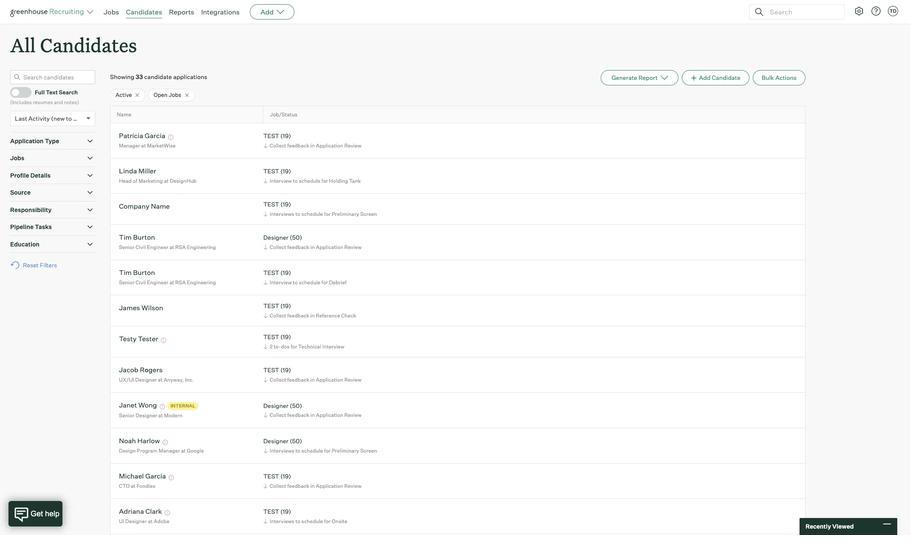 Task type: vqa. For each thing, say whether or not it's contained in the screenshot.


Task type: describe. For each thing, give the bounding box(es) containing it.
collect feedback in reference check link
[[262, 311, 358, 320]]

tester
[[138, 335, 158, 343]]

test (19) interviews to schedule for onsite
[[263, 508, 347, 524]]

candidate reports are now available! apply filters and select "view in app" element
[[601, 70, 679, 86]]

notes)
[[64, 99, 79, 105]]

configure image
[[854, 6, 864, 16]]

head
[[119, 178, 132, 184]]

janet
[[119, 401, 137, 409]]

test inside test (19) interviews to schedule for preliminary screen
[[263, 201, 279, 208]]

tim burton senior civil engineer at rsa engineering for designer
[[119, 233, 216, 250]]

(19) inside test (19) collect feedback in reference check
[[281, 302, 291, 310]]

adriana clark
[[119, 507, 162, 516]]

for for test (19) interview to schedule for holding tank
[[322, 178, 328, 184]]

application for manager at marketwise
[[316, 142, 343, 149]]

profile details
[[10, 172, 51, 179]]

google
[[187, 447, 204, 454]]

collect for senior designer at modern
[[270, 412, 286, 418]]

civil for test (19)
[[136, 279, 146, 286]]

recently
[[806, 523, 831, 530]]

feedback for manager at marketwise
[[287, 142, 309, 149]]

collect for ux/ui designer at anyway, inc.
[[270, 377, 286, 383]]

interviews to schedule for preliminary screen link for (19)
[[262, 210, 379, 218]]

(19) for ux/ui designer at anyway, inc.
[[281, 367, 291, 374]]

holding
[[329, 178, 348, 184]]

generate report
[[612, 74, 658, 81]]

cto
[[119, 483, 130, 489]]

interviews to schedule for onsite link
[[262, 517, 350, 525]]

review for patricia garcia
[[344, 142, 362, 149]]

test inside test (19) collect feedback in reference check
[[263, 302, 279, 310]]

rsa for test (19)
[[175, 279, 186, 286]]

test for manager at marketwise
[[263, 132, 279, 140]]

harlow
[[137, 437, 160, 445]]

for for test (19) interviews to schedule for preliminary screen
[[324, 211, 331, 217]]

collect for manager at marketwise
[[270, 142, 286, 149]]

to for test (19) interviews to schedule for preliminary screen
[[296, 211, 300, 217]]

2 test (19) collect feedback in application review from the top
[[263, 367, 362, 383]]

bulk
[[762, 74, 774, 81]]

debrief
[[329, 279, 347, 286]]

company
[[119, 202, 149, 211]]

at inside linda miller head of marketing at designhub
[[164, 178, 169, 184]]

company name link
[[119, 202, 170, 212]]

janet wong link
[[119, 401, 157, 411]]

tim burton senior civil engineer at rsa engineering for test
[[119, 268, 216, 286]]

interview for linda miller
[[270, 178, 292, 184]]

checkmark image
[[14, 89, 20, 95]]

integrations
[[201, 8, 240, 16]]

noah harlow link
[[119, 437, 160, 446]]

candidate
[[712, 74, 741, 81]]

(19) inside test (19) interviews to schedule for preliminary screen
[[281, 201, 291, 208]]

feedback inside test (19) collect feedback in reference check
[[287, 312, 309, 319]]

design program manager at google
[[119, 447, 204, 454]]

cto at foodies
[[119, 483, 155, 489]]

interviews to schedule for preliminary screen link for (50)
[[262, 447, 379, 455]]

to for last activity (new to old)
[[66, 115, 72, 122]]

for for test (19) interviews to schedule for onsite
[[324, 518, 331, 524]]

2 to-dos for technical interview link
[[262, 343, 347, 351]]

application down last
[[10, 137, 44, 144]]

application for cto at foodies
[[316, 483, 343, 489]]

33
[[136, 73, 143, 80]]

michael
[[119, 472, 144, 480]]

application for ux/ui designer at anyway, inc.
[[316, 377, 343, 383]]

marketing
[[139, 178, 163, 184]]

for for test (19) interview to schedule for debrief
[[322, 279, 328, 286]]

james wilson link
[[119, 304, 163, 313]]

technical
[[298, 343, 321, 350]]

responsibility
[[10, 206, 52, 213]]

testy tester link
[[119, 335, 158, 344]]

all
[[10, 32, 36, 57]]

jacob
[[119, 366, 138, 374]]

burton for test
[[133, 268, 155, 277]]

testy tester
[[119, 335, 158, 343]]

open
[[154, 91, 168, 98]]

candidates link
[[126, 8, 162, 16]]

patricia
[[119, 132, 143, 140]]

collect for senior civil engineer at rsa engineering
[[270, 244, 286, 250]]

reference
[[316, 312, 340, 319]]

to for test (19) interview to schedule for holding tank
[[293, 178, 298, 184]]

viewed
[[833, 523, 854, 530]]

screen for (19)
[[360, 211, 377, 217]]

all candidates
[[10, 32, 137, 57]]

interview to schedule for debrief link
[[262, 278, 349, 286]]

filters
[[40, 261, 57, 269]]

for for test (19) 2 to-dos for technical interview
[[291, 343, 297, 350]]

reset filters
[[23, 261, 57, 269]]

td button
[[888, 6, 898, 16]]

senior for test (19)
[[119, 279, 135, 286]]

test (19) collect feedback in application review for michael garcia
[[263, 473, 362, 489]]

1 vertical spatial jobs
[[169, 91, 181, 98]]

type
[[45, 137, 59, 144]]

rogers
[[140, 366, 163, 374]]

0 vertical spatial manager
[[119, 142, 140, 149]]

tim for test
[[119, 268, 132, 277]]

interviews for noah harlow
[[270, 447, 294, 454]]

feedback for cto at foodies
[[287, 483, 309, 489]]

3 collect feedback in application review link from the top
[[262, 376, 364, 384]]

last activity (new to old) option
[[15, 115, 84, 122]]

program
[[137, 447, 158, 454]]

full
[[35, 89, 45, 96]]

reset
[[23, 261, 39, 269]]

michael garcia link
[[119, 472, 166, 482]]

education
[[10, 240, 40, 248]]

james
[[119, 304, 140, 312]]

ux/ui
[[119, 377, 134, 383]]

test for ui designer at adobe
[[263, 508, 279, 515]]

janet wong has been in application review for more than 5 days image
[[158, 404, 166, 409]]

ui designer at adobe
[[119, 518, 169, 524]]

(19) for manager at marketwise
[[281, 132, 291, 140]]

in for senior designer at modern
[[311, 412, 315, 418]]

test inside the test (19) 2 to-dos for technical interview
[[263, 333, 279, 341]]

old)
[[73, 115, 84, 122]]

feedback for senior designer at modern
[[287, 412, 309, 418]]

full text search (includes resumes and notes)
[[10, 89, 79, 105]]

designer inside jacob rogers ux/ui designer at anyway, inc.
[[135, 377, 157, 383]]

test (19) interviews to schedule for preliminary screen
[[263, 201, 377, 217]]

testy tester has been in technical interview for more than 14 days image
[[160, 338, 167, 343]]

jobs link
[[104, 8, 119, 16]]

2
[[270, 343, 273, 350]]

(19) for ui designer at adobe
[[281, 508, 291, 515]]

a follow-up was set for sep 22, 2023 for noah harlow image
[[161, 440, 169, 445]]

(19) for head of marketing at designhub
[[281, 168, 291, 175]]

add for add
[[261, 8, 274, 16]]

michael garcia has been in application review for more than 5 days image
[[167, 475, 175, 480]]

(50) for noah harlow
[[290, 438, 302, 445]]

reports link
[[169, 8, 194, 16]]

bulk actions
[[762, 74, 797, 81]]

modern
[[164, 412, 183, 419]]

test (19) collect feedback in reference check
[[263, 302, 356, 319]]

0 vertical spatial jobs
[[104, 8, 119, 16]]

review for michael garcia
[[344, 483, 362, 489]]

resumes
[[33, 99, 53, 105]]

bulk actions link
[[753, 70, 806, 86]]

test for head of marketing at designhub
[[263, 168, 279, 175]]

adriana clark link
[[119, 507, 162, 517]]

linda miller link
[[119, 167, 156, 177]]

designer (50) interviews to schedule for preliminary screen
[[263, 438, 377, 454]]

test (19) interview to schedule for debrief
[[263, 269, 347, 286]]

(19) for senior civil engineer at rsa engineering
[[281, 269, 291, 276]]

preliminary for (50)
[[332, 447, 359, 454]]

marketwise
[[147, 142, 176, 149]]

tim burton link for designer
[[119, 233, 155, 243]]

test (19) 2 to-dos for technical interview
[[263, 333, 345, 350]]

of
[[133, 178, 137, 184]]

wilson
[[142, 304, 163, 312]]

designhub
[[170, 178, 197, 184]]

(19) inside the test (19) 2 to-dos for technical interview
[[281, 333, 291, 341]]



Task type: locate. For each thing, give the bounding box(es) containing it.
1 burton from the top
[[133, 233, 155, 242]]

engineering for designer (50)
[[187, 244, 216, 250]]

tim
[[119, 233, 132, 242], [119, 268, 132, 277]]

preliminary inside designer (50) interviews to schedule for preliminary screen
[[332, 447, 359, 454]]

to inside designer (50) interviews to schedule for preliminary screen
[[296, 447, 300, 454]]

ui
[[119, 518, 124, 524]]

(50) for janet wong
[[290, 402, 302, 409]]

2 burton from the top
[[133, 268, 155, 277]]

candidate
[[144, 73, 172, 80]]

2 screen from the top
[[360, 447, 377, 454]]

for inside test (19) interviews to schedule for onsite
[[324, 518, 331, 524]]

schedule inside test (19) interview to schedule for holding tank
[[299, 178, 320, 184]]

0 vertical spatial engineer
[[147, 244, 168, 250]]

interviews
[[270, 211, 294, 217], [270, 447, 294, 454], [270, 518, 294, 524]]

1 screen from the top
[[360, 211, 377, 217]]

garcia for michael garcia
[[145, 472, 166, 480]]

preliminary for (19)
[[332, 211, 359, 217]]

(19) inside test (19) interviews to schedule for onsite
[[281, 508, 291, 515]]

1 feedback from the top
[[287, 142, 309, 149]]

test for ux/ui designer at anyway, inc.
[[263, 367, 279, 374]]

1 engineer from the top
[[147, 244, 168, 250]]

interviews inside test (19) interviews to schedule for preliminary screen
[[270, 211, 294, 217]]

civil for designer (50)
[[136, 244, 146, 250]]

design
[[119, 447, 136, 454]]

6 collect from the top
[[270, 483, 286, 489]]

0 vertical spatial rsa
[[175, 244, 186, 250]]

engineer up wilson
[[147, 279, 168, 286]]

6 (19) from the top
[[281, 333, 291, 341]]

0 horizontal spatial manager
[[119, 142, 140, 149]]

in up designer (50) interviews to schedule for preliminary screen
[[311, 412, 315, 418]]

8 test from the top
[[263, 473, 279, 480]]

test for cto at foodies
[[263, 473, 279, 480]]

generate
[[612, 74, 637, 81]]

2 vertical spatial jobs
[[10, 154, 24, 162]]

add button
[[250, 4, 295, 20]]

jobs
[[104, 8, 119, 16], [169, 91, 181, 98], [10, 154, 24, 162]]

2 collect from the top
[[270, 244, 286, 250]]

test (19) collect feedback in application review for patricia garcia
[[263, 132, 362, 149]]

application up designer (50) interviews to schedule for preliminary screen
[[316, 412, 343, 418]]

5 collect feedback in application review link from the top
[[262, 482, 364, 490]]

collect feedback in application review link up test (19) interviews to schedule for onsite
[[262, 482, 364, 490]]

1 vertical spatial test (19) collect feedback in application review
[[263, 367, 362, 383]]

1 tim burton senior civil engineer at rsa engineering from the top
[[119, 233, 216, 250]]

in for cto at foodies
[[311, 483, 315, 489]]

janet wong
[[119, 401, 157, 409]]

for inside test (19) interview to schedule for debrief
[[322, 279, 328, 286]]

0 vertical spatial tim burton link
[[119, 233, 155, 243]]

jacob rogers link
[[119, 366, 163, 375]]

interview inside the test (19) 2 to-dos for technical interview
[[322, 343, 345, 350]]

for inside designer (50) interviews to schedule for preliminary screen
[[324, 447, 331, 454]]

feedback
[[287, 142, 309, 149], [287, 244, 309, 250], [287, 312, 309, 319], [287, 377, 309, 383], [287, 412, 309, 418], [287, 483, 309, 489]]

7 test from the top
[[263, 367, 279, 374]]

1 vertical spatial designer (50) collect feedback in application review
[[263, 402, 362, 418]]

in up test (19) interview to schedule for holding tank
[[311, 142, 315, 149]]

3 collect from the top
[[270, 312, 286, 319]]

michael garcia
[[119, 472, 166, 480]]

0 vertical spatial test (19) collect feedback in application review
[[263, 132, 362, 149]]

jobs left candidates link at the top of page
[[104, 8, 119, 16]]

feedback for senior civil engineer at rsa engineering
[[287, 244, 309, 250]]

tim burton senior civil engineer at rsa engineering down company name link
[[119, 233, 216, 250]]

active
[[116, 91, 132, 98]]

5 test from the top
[[263, 302, 279, 310]]

2 senior from the top
[[119, 279, 135, 286]]

1 interviews to schedule for preliminary screen link from the top
[[262, 210, 379, 218]]

1 vertical spatial (50)
[[290, 402, 302, 409]]

senior designer at modern
[[119, 412, 183, 419]]

designer (50) collect feedback in application review for senior civil engineer at rsa engineering
[[263, 234, 362, 250]]

senior down 'company'
[[119, 244, 135, 250]]

Search candidates field
[[10, 70, 95, 84]]

patricia garcia has been in application review for more than 5 days image
[[167, 135, 175, 140]]

0 horizontal spatial add
[[261, 8, 274, 16]]

collect feedback in application review link for michael garcia
[[262, 482, 364, 490]]

1 (50) from the top
[[290, 234, 302, 241]]

tim burton link for test
[[119, 268, 155, 278]]

rsa
[[175, 244, 186, 250], [175, 279, 186, 286]]

7 (19) from the top
[[281, 367, 291, 374]]

4 collect from the top
[[270, 377, 286, 383]]

burton down company name link
[[133, 233, 155, 242]]

2 (50) from the top
[[290, 402, 302, 409]]

0 vertical spatial garcia
[[145, 132, 165, 140]]

2 vertical spatial interview
[[322, 343, 345, 350]]

1 (19) from the top
[[281, 132, 291, 140]]

engineer down company name link
[[147, 244, 168, 250]]

burton for designer
[[133, 233, 155, 242]]

schedule for test (19) interviews to schedule for onsite
[[302, 518, 323, 524]]

company name
[[119, 202, 170, 211]]

3 review from the top
[[344, 377, 362, 383]]

3 senior from the top
[[119, 412, 135, 419]]

jobs up profile
[[10, 154, 24, 162]]

feedback for ux/ui designer at anyway, inc.
[[287, 377, 309, 383]]

(19) inside test (19) interview to schedule for debrief
[[281, 269, 291, 276]]

(50) inside designer (50) interviews to schedule for preliminary screen
[[290, 438, 302, 445]]

jobs right open
[[169, 91, 181, 98]]

2 preliminary from the top
[[332, 447, 359, 454]]

to for test (19) interview to schedule for debrief
[[293, 279, 298, 286]]

last
[[15, 115, 27, 122]]

senior up james
[[119, 279, 135, 286]]

applications
[[173, 73, 207, 80]]

screen for (50)
[[360, 447, 377, 454]]

2 vertical spatial (50)
[[290, 438, 302, 445]]

collect feedback in application review link down technical
[[262, 376, 364, 384]]

(19) inside test (19) interview to schedule for holding tank
[[281, 168, 291, 175]]

4 feedback from the top
[[287, 377, 309, 383]]

(includes
[[10, 99, 32, 105]]

to inside test (19) interviews to schedule for onsite
[[296, 518, 300, 524]]

collect feedback in application review link for patricia garcia
[[262, 141, 364, 150]]

0 vertical spatial tim burton senior civil engineer at rsa engineering
[[119, 233, 216, 250]]

to for test (19) interviews to schedule for onsite
[[296, 518, 300, 524]]

5 collect from the top
[[270, 412, 286, 418]]

0 vertical spatial candidates
[[126, 8, 162, 16]]

tank
[[349, 178, 361, 184]]

2 designer (50) collect feedback in application review from the top
[[263, 402, 362, 418]]

collect feedback in application review link for janet wong
[[262, 411, 364, 419]]

2 rsa from the top
[[175, 279, 186, 286]]

feedback down 2 to-dos for technical interview link
[[287, 377, 309, 383]]

(new
[[51, 115, 65, 122]]

interviews for adriana clark
[[270, 518, 294, 524]]

1 horizontal spatial add
[[699, 74, 711, 81]]

and
[[54, 99, 63, 105]]

for inside the test (19) 2 to-dos for technical interview
[[291, 343, 297, 350]]

1 vertical spatial senior
[[119, 279, 135, 286]]

1 collect feedback in application review link from the top
[[262, 141, 364, 150]]

engineer for test (19)
[[147, 279, 168, 286]]

test (19) collect feedback in application review down technical
[[263, 367, 362, 383]]

test (19) collect feedback in application review up test (19) interviews to schedule for onsite
[[263, 473, 362, 489]]

td button
[[887, 4, 900, 18]]

1 vertical spatial preliminary
[[332, 447, 359, 454]]

3 test (19) collect feedback in application review from the top
[[263, 473, 362, 489]]

1 vertical spatial manager
[[159, 447, 180, 454]]

generate report button
[[601, 70, 679, 86]]

pipeline
[[10, 223, 34, 230]]

test inside test (19) interview to schedule for holding tank
[[263, 168, 279, 175]]

4 in from the top
[[311, 377, 315, 383]]

4 collect feedback in application review link from the top
[[262, 411, 364, 419]]

1 in from the top
[[311, 142, 315, 149]]

inc.
[[185, 377, 194, 383]]

text
[[46, 89, 58, 96]]

1 vertical spatial screen
[[360, 447, 377, 454]]

tim burton link
[[119, 233, 155, 243], [119, 268, 155, 278]]

0 vertical spatial (50)
[[290, 234, 302, 241]]

2 engineering from the top
[[187, 279, 216, 286]]

1 vertical spatial engineering
[[187, 279, 216, 286]]

3 (50) from the top
[[290, 438, 302, 445]]

0 vertical spatial senior
[[119, 244, 135, 250]]

1 horizontal spatial name
[[151, 202, 170, 211]]

add inside popup button
[[261, 8, 274, 16]]

5 (19) from the top
[[281, 302, 291, 310]]

feedback up test (19) interview to schedule for holding tank
[[287, 142, 309, 149]]

manager down a follow-up was set for sep 22, 2023 for noah harlow icon
[[159, 447, 180, 454]]

linda miller head of marketing at designhub
[[119, 167, 197, 184]]

showing
[[110, 73, 134, 80]]

1 vertical spatial add
[[699, 74, 711, 81]]

6 test from the top
[[263, 333, 279, 341]]

recently viewed
[[806, 523, 854, 530]]

tasks
[[35, 223, 52, 230]]

name down active
[[117, 111, 131, 118]]

1 preliminary from the top
[[332, 211, 359, 217]]

integrations link
[[201, 8, 240, 16]]

to inside test (19) interview to schedule for debrief
[[293, 279, 298, 286]]

name
[[117, 111, 131, 118], [151, 202, 170, 211]]

garcia
[[145, 132, 165, 140], [145, 472, 166, 480]]

0 vertical spatial name
[[117, 111, 131, 118]]

1 vertical spatial interview
[[270, 279, 292, 286]]

1 collect from the top
[[270, 142, 286, 149]]

1 tim from the top
[[119, 233, 132, 242]]

testy
[[119, 335, 137, 343]]

profile
[[10, 172, 29, 179]]

in inside test (19) collect feedback in reference check
[[311, 312, 315, 319]]

2 interviews to schedule for preliminary screen link from the top
[[262, 447, 379, 455]]

engineering for test (19)
[[187, 279, 216, 286]]

application type
[[10, 137, 59, 144]]

1 tim burton link from the top
[[119, 233, 155, 243]]

schedule inside test (19) interviews to schedule for preliminary screen
[[302, 211, 323, 217]]

2 vertical spatial test (19) collect feedback in application review
[[263, 473, 362, 489]]

1 vertical spatial interviews
[[270, 447, 294, 454]]

schedule inside test (19) interview to schedule for debrief
[[299, 279, 320, 286]]

civil up james wilson
[[136, 279, 146, 286]]

2 vertical spatial interviews
[[270, 518, 294, 524]]

schedule inside test (19) interviews to schedule for onsite
[[302, 518, 323, 524]]

garcia inside 'patricia garcia' link
[[145, 132, 165, 140]]

pipeline tasks
[[10, 223, 52, 230]]

1 review from the top
[[344, 142, 362, 149]]

name right 'company'
[[151, 202, 170, 211]]

preliminary inside test (19) interviews to schedule for preliminary screen
[[332, 211, 359, 217]]

collect for cto at foodies
[[270, 483, 286, 489]]

0 vertical spatial screen
[[360, 211, 377, 217]]

schedule for designer (50) interviews to schedule for preliminary screen
[[302, 447, 323, 454]]

rsa for designer (50)
[[175, 244, 186, 250]]

test
[[263, 132, 279, 140], [263, 168, 279, 175], [263, 201, 279, 208], [263, 269, 279, 276], [263, 302, 279, 310], [263, 333, 279, 341], [263, 367, 279, 374], [263, 473, 279, 480], [263, 508, 279, 515]]

interviews inside test (19) interviews to schedule for onsite
[[270, 518, 294, 524]]

manager at marketwise
[[119, 142, 176, 149]]

8 (19) from the top
[[281, 473, 291, 480]]

4 test from the top
[[263, 269, 279, 276]]

james wilson
[[119, 304, 163, 312]]

open jobs
[[154, 91, 181, 98]]

0 vertical spatial add
[[261, 8, 274, 16]]

for for designer (50) interviews to schedule for preliminary screen
[[324, 447, 331, 454]]

3 feedback from the top
[[287, 312, 309, 319]]

2 horizontal spatial jobs
[[169, 91, 181, 98]]

4 (19) from the top
[[281, 269, 291, 276]]

application up test (19) interview to schedule for holding tank
[[316, 142, 343, 149]]

in up test (19) interviews to schedule for onsite
[[311, 483, 315, 489]]

linda
[[119, 167, 137, 175]]

2 interviews from the top
[[270, 447, 294, 454]]

0 horizontal spatial jobs
[[10, 154, 24, 162]]

0 vertical spatial burton
[[133, 233, 155, 242]]

(19) for cto at foodies
[[281, 473, 291, 480]]

6 in from the top
[[311, 483, 315, 489]]

1 vertical spatial name
[[151, 202, 170, 211]]

collect feedback in application review link up test (19) interview to schedule for debrief
[[262, 243, 364, 251]]

2 tim from the top
[[119, 268, 132, 277]]

5 feedback from the top
[[287, 412, 309, 418]]

designer (50) collect feedback in application review down test (19) interviews to schedule for preliminary screen
[[263, 234, 362, 250]]

2 tim burton senior civil engineer at rsa engineering from the top
[[119, 268, 216, 286]]

2 test from the top
[[263, 168, 279, 175]]

designer (50) collect feedback in application review
[[263, 234, 362, 250], [263, 402, 362, 418]]

in left 'reference'
[[311, 312, 315, 319]]

6 feedback from the top
[[287, 483, 309, 489]]

candidates right jobs link
[[126, 8, 162, 16]]

5 review from the top
[[344, 483, 362, 489]]

1 test (19) collect feedback in application review from the top
[[263, 132, 362, 149]]

in down technical
[[311, 377, 315, 383]]

test (19) collect feedback in application review up test (19) interview to schedule for holding tank
[[263, 132, 362, 149]]

schedule for test (19) interviews to schedule for preliminary screen
[[302, 211, 323, 217]]

interview inside test (19) interview to schedule for holding tank
[[270, 178, 292, 184]]

2 civil from the top
[[136, 279, 146, 286]]

designer (50) collect feedback in application review for senior designer at modern
[[263, 402, 362, 418]]

jacob rogers ux/ui designer at anyway, inc.
[[119, 366, 194, 383]]

designer inside designer (50) interviews to schedule for preliminary screen
[[263, 438, 289, 445]]

senior
[[119, 244, 135, 250], [119, 279, 135, 286], [119, 412, 135, 419]]

candidates down jobs link
[[40, 32, 137, 57]]

1 engineering from the top
[[187, 244, 216, 250]]

td
[[890, 8, 897, 14]]

adriana clark has been in onsite for more than 21 days image
[[164, 511, 171, 516]]

1 rsa from the top
[[175, 244, 186, 250]]

to inside test (19) interview to schedule for holding tank
[[293, 178, 298, 184]]

feedback up the test (19) 2 to-dos for technical interview
[[287, 312, 309, 319]]

reports
[[169, 8, 194, 16]]

1 vertical spatial tim burton link
[[119, 268, 155, 278]]

4 review from the top
[[344, 412, 362, 418]]

0 vertical spatial interviews to schedule for preliminary screen link
[[262, 210, 379, 218]]

add for add candidate
[[699, 74, 711, 81]]

feedback up test (19) interviews to schedule for onsite
[[287, 483, 309, 489]]

3 in from the top
[[311, 312, 315, 319]]

dos
[[281, 343, 290, 350]]

1 vertical spatial tim burton senior civil engineer at rsa engineering
[[119, 268, 216, 286]]

feedback up designer (50) interviews to schedule for preliminary screen
[[287, 412, 309, 418]]

test for senior civil engineer at rsa engineering
[[263, 269, 279, 276]]

(19)
[[281, 132, 291, 140], [281, 168, 291, 175], [281, 201, 291, 208], [281, 269, 291, 276], [281, 302, 291, 310], [281, 333, 291, 341], [281, 367, 291, 374], [281, 473, 291, 480], [281, 508, 291, 515]]

9 test from the top
[[263, 508, 279, 515]]

source
[[10, 189, 31, 196]]

to
[[66, 115, 72, 122], [293, 178, 298, 184], [296, 211, 300, 217], [293, 279, 298, 286], [296, 447, 300, 454], [296, 518, 300, 524]]

tim burton senior civil engineer at rsa engineering
[[119, 233, 216, 250], [119, 268, 216, 286]]

0 vertical spatial interview
[[270, 178, 292, 184]]

add candidate
[[699, 74, 741, 81]]

job/status
[[270, 111, 298, 118]]

noah
[[119, 437, 136, 445]]

2 review from the top
[[344, 244, 362, 250]]

schedule inside designer (50) interviews to schedule for preliminary screen
[[302, 447, 323, 454]]

1 vertical spatial burton
[[133, 268, 155, 277]]

collect inside test (19) collect feedback in reference check
[[270, 312, 286, 319]]

to inside test (19) interviews to schedule for preliminary screen
[[296, 211, 300, 217]]

application for senior designer at modern
[[316, 412, 343, 418]]

1 interviews from the top
[[270, 211, 294, 217]]

senior for designer (50)
[[119, 244, 135, 250]]

activity
[[28, 115, 50, 122]]

civil down company name link
[[136, 244, 146, 250]]

to for designer (50) interviews to schedule for preliminary screen
[[296, 447, 300, 454]]

application up onsite
[[316, 483, 343, 489]]

screen
[[360, 211, 377, 217], [360, 447, 377, 454]]

burton up james wilson
[[133, 268, 155, 277]]

tim burton link up james wilson
[[119, 268, 155, 278]]

test inside test (19) interviews to schedule for onsite
[[263, 508, 279, 515]]

2 feedback from the top
[[287, 244, 309, 250]]

interview inside test (19) interview to schedule for debrief
[[270, 279, 292, 286]]

5 in from the top
[[311, 412, 315, 418]]

schedule for test (19) interview to schedule for debrief
[[299, 279, 320, 286]]

2 vertical spatial senior
[[119, 412, 135, 419]]

1 vertical spatial garcia
[[145, 472, 166, 480]]

tim down 'company'
[[119, 233, 132, 242]]

1 horizontal spatial jobs
[[104, 8, 119, 16]]

0 horizontal spatial name
[[117, 111, 131, 118]]

in for ux/ui designer at anyway, inc.
[[311, 377, 315, 383]]

garcia up marketwise on the top left of the page
[[145, 132, 165, 140]]

screen inside designer (50) interviews to schedule for preliminary screen
[[360, 447, 377, 454]]

designer (50) collect feedback in application review up designer (50) interviews to schedule for preliminary screen
[[263, 402, 362, 418]]

tim burton senior civil engineer at rsa engineering up wilson
[[119, 268, 216, 286]]

0 vertical spatial interviews
[[270, 211, 294, 217]]

manager down patricia
[[119, 142, 140, 149]]

2 collect feedback in application review link from the top
[[262, 243, 364, 251]]

garcia up foodies
[[145, 472, 166, 480]]

1 designer (50) collect feedback in application review from the top
[[263, 234, 362, 250]]

collect
[[270, 142, 286, 149], [270, 244, 286, 250], [270, 312, 286, 319], [270, 377, 286, 383], [270, 412, 286, 418], [270, 483, 286, 489]]

2 in from the top
[[311, 244, 315, 250]]

1 horizontal spatial manager
[[159, 447, 180, 454]]

0 vertical spatial designer (50) collect feedback in application review
[[263, 234, 362, 250]]

application up the debrief
[[316, 244, 343, 250]]

garcia for patricia garcia
[[145, 132, 165, 140]]

schedule for test (19) interview to schedule for holding tank
[[299, 178, 320, 184]]

actions
[[776, 74, 797, 81]]

in for manager at marketwise
[[311, 142, 315, 149]]

garcia inside michael garcia link
[[145, 472, 166, 480]]

3 (19) from the top
[[281, 201, 291, 208]]

senior down janet
[[119, 412, 135, 419]]

application for senior civil engineer at rsa engineering
[[316, 244, 343, 250]]

at inside jacob rogers ux/ui designer at anyway, inc.
[[158, 377, 163, 383]]

greenhouse recruiting image
[[10, 7, 87, 17]]

interviews inside designer (50) interviews to schedule for preliminary screen
[[270, 447, 294, 454]]

internal
[[171, 403, 195, 409]]

in up test (19) interview to schedule for debrief
[[311, 244, 315, 250]]

adriana
[[119, 507, 144, 516]]

2 engineer from the top
[[147, 279, 168, 286]]

1 senior from the top
[[119, 244, 135, 250]]

9 (19) from the top
[[281, 508, 291, 515]]

0 vertical spatial civil
[[136, 244, 146, 250]]

3 interviews from the top
[[270, 518, 294, 524]]

test inside test (19) interview to schedule for debrief
[[263, 269, 279, 276]]

tim burton link down 'company'
[[119, 233, 155, 243]]

2 (19) from the top
[[281, 168, 291, 175]]

review for janet wong
[[344, 412, 362, 418]]

to-
[[274, 343, 281, 350]]

0 vertical spatial tim
[[119, 233, 132, 242]]

0 vertical spatial preliminary
[[332, 211, 359, 217]]

1 vertical spatial tim
[[119, 268, 132, 277]]

1 vertical spatial engineer
[[147, 279, 168, 286]]

2 tim burton link from the top
[[119, 268, 155, 278]]

application down technical
[[316, 377, 343, 383]]

1 vertical spatial rsa
[[175, 279, 186, 286]]

add
[[261, 8, 274, 16], [699, 74, 711, 81]]

1 vertical spatial civil
[[136, 279, 146, 286]]

1 civil from the top
[[136, 244, 146, 250]]

1 vertical spatial candidates
[[40, 32, 137, 57]]

3 test from the top
[[263, 201, 279, 208]]

0 vertical spatial engineering
[[187, 244, 216, 250]]

interview for tim burton
[[270, 279, 292, 286]]

collect feedback in application review link up test (19) interview to schedule for holding tank
[[262, 141, 364, 150]]

screen inside test (19) interviews to schedule for preliminary screen
[[360, 211, 377, 217]]

1 test from the top
[[263, 132, 279, 140]]

for inside test (19) interviews to schedule for preliminary screen
[[324, 211, 331, 217]]

1 vertical spatial interviews to schedule for preliminary screen link
[[262, 447, 379, 455]]

tim for designer
[[119, 233, 132, 242]]

Search text field
[[768, 6, 837, 18]]

collect feedback in application review link up designer (50) interviews to schedule for preliminary screen
[[262, 411, 364, 419]]

in for senior civil engineer at rsa engineering
[[311, 244, 315, 250]]

feedback up test (19) interview to schedule for debrief
[[287, 244, 309, 250]]

tim up james
[[119, 268, 132, 277]]

engineering
[[187, 244, 216, 250], [187, 279, 216, 286]]

wong
[[138, 401, 157, 409]]

engineer for designer (50)
[[147, 244, 168, 250]]

foodies
[[137, 483, 155, 489]]

for inside test (19) interview to schedule for holding tank
[[322, 178, 328, 184]]



